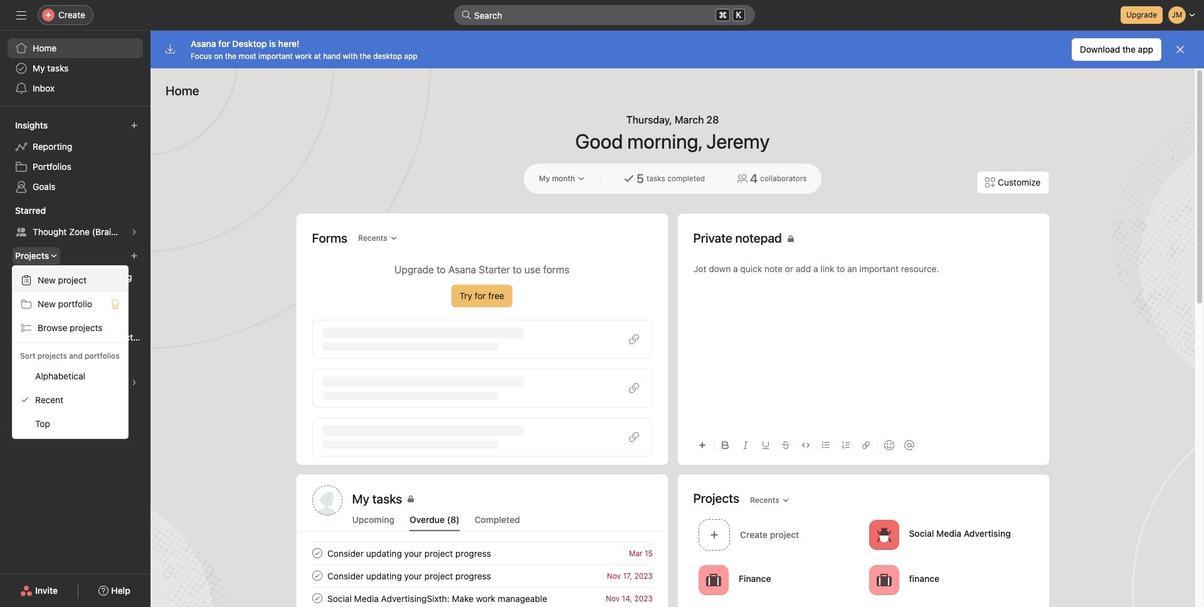 Task type: describe. For each thing, give the bounding box(es) containing it.
global element
[[0, 31, 151, 106]]

bold image
[[722, 442, 729, 449]]

3 mark complete image from the top
[[310, 591, 325, 606]]

teams element
[[0, 350, 151, 395]]

italics image
[[742, 442, 749, 449]]

at mention image
[[904, 440, 914, 450]]

1 mark complete checkbox from the top
[[310, 546, 325, 561]]

code image
[[802, 442, 810, 449]]

new insights image
[[131, 122, 138, 129]]

emoji image
[[884, 440, 894, 450]]

bug image
[[877, 527, 892, 542]]

insert an object image
[[699, 442, 706, 449]]

link image
[[862, 442, 870, 449]]

collapse section image
[[1, 356, 11, 366]]

projects element
[[0, 245, 151, 350]]

2 briefcase image from the left
[[877, 573, 892, 588]]

3 mark complete checkbox from the top
[[310, 591, 325, 606]]



Task type: locate. For each thing, give the bounding box(es) containing it.
strikethrough image
[[782, 442, 790, 449]]

1 see details, thought zone (brainstorm space) image from the top
[[131, 228, 138, 236]]

new project or portfolio image
[[131, 252, 138, 260]]

prominent image
[[462, 10, 472, 20]]

mark complete image
[[310, 546, 325, 561], [310, 568, 325, 584], [310, 591, 325, 606]]

see details, thought zone (brainstorm space) image for starred element
[[131, 228, 138, 236]]

2 mark complete checkbox from the top
[[310, 568, 325, 584]]

0 horizontal spatial briefcase image
[[706, 573, 721, 588]]

list item
[[694, 516, 864, 554], [297, 542, 668, 565], [297, 565, 668, 587], [297, 587, 668, 607]]

0 vertical spatial see details, thought zone (brainstorm space) image
[[131, 228, 138, 236]]

1 mark complete image from the top
[[310, 546, 325, 561]]

dismiss image
[[1176, 45, 1186, 55]]

2 mark complete image from the top
[[310, 568, 325, 584]]

2 vertical spatial mark complete checkbox
[[310, 591, 325, 606]]

hide sidebar image
[[16, 10, 26, 20]]

menu item
[[13, 269, 128, 292]]

1 horizontal spatial briefcase image
[[877, 573, 892, 588]]

0 vertical spatial mark complete checkbox
[[310, 546, 325, 561]]

see details, thought zone (brainstorm space) image inside starred element
[[131, 228, 138, 236]]

insights element
[[0, 114, 151, 200]]

1 vertical spatial mark complete image
[[310, 568, 325, 584]]

see details, thought zone (brainstorm space) image
[[131, 228, 138, 236], [131, 379, 138, 386]]

1 vertical spatial see details, thought zone (brainstorm space) image
[[131, 379, 138, 386]]

1 briefcase image from the left
[[706, 573, 721, 588]]

numbered list image
[[842, 442, 850, 449]]

Mark complete checkbox
[[310, 546, 325, 561], [310, 568, 325, 584], [310, 591, 325, 606]]

briefcase image
[[706, 573, 721, 588], [877, 573, 892, 588]]

bulleted list image
[[822, 442, 830, 449]]

0 vertical spatial mark complete image
[[310, 546, 325, 561]]

Search tasks, projects, and more text field
[[454, 5, 755, 25]]

see details, thought zone (brainstorm space) image for teams element
[[131, 379, 138, 386]]

2 see details, thought zone (brainstorm space) image from the top
[[131, 379, 138, 386]]

underline image
[[762, 442, 770, 449]]

1 vertical spatial mark complete checkbox
[[310, 568, 325, 584]]

None field
[[454, 5, 755, 25]]

add profile photo image
[[312, 486, 342, 516]]

2 vertical spatial mark complete image
[[310, 591, 325, 606]]

toolbar
[[694, 431, 1034, 459]]

starred element
[[0, 200, 151, 245]]

see details, thought zone (brainstorm space) image inside teams element
[[131, 379, 138, 386]]



Task type: vqa. For each thing, say whether or not it's contained in the screenshot.
leftmost task
no



